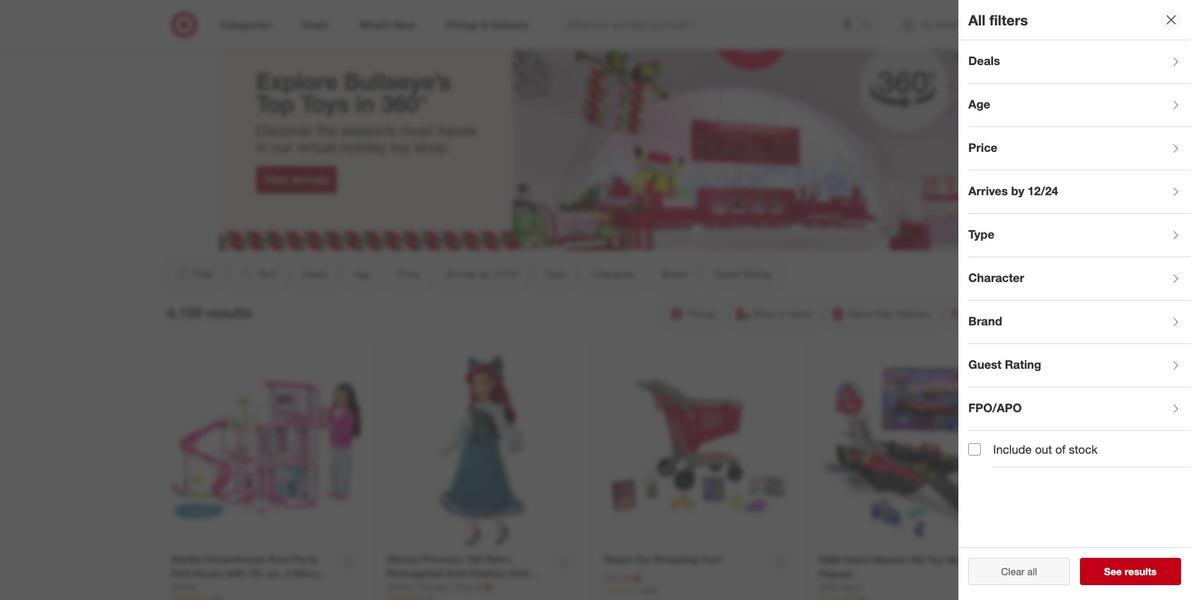 Task type: locate. For each thing, give the bounding box(es) containing it.
0 horizontal spatial deals
[[302, 268, 327, 281]]

type button
[[969, 214, 1192, 258], [534, 261, 576, 288]]

0 horizontal spatial brand
[[661, 268, 688, 281]]

1 horizontal spatial character button
[[969, 258, 1192, 301]]

see
[[1105, 566, 1123, 578]]

shop
[[753, 308, 777, 320]]

1 vertical spatial barbie
[[171, 582, 197, 593]]

character
[[591, 268, 635, 281], [969, 270, 1025, 285]]

pickup button
[[664, 301, 725, 328]]

toy right target
[[636, 554, 651, 566]]

view arrivals button
[[256, 166, 337, 194]]

rating inside all filters dialog
[[1005, 357, 1042, 372]]

results
[[206, 304, 252, 321], [1125, 566, 1157, 578]]

price button
[[969, 127, 1192, 171], [387, 261, 430, 288]]

barbie down house
[[171, 582, 197, 593]]

results inside button
[[1125, 566, 1157, 578]]

¬
[[633, 573, 641, 585], [485, 582, 493, 594]]

1 horizontal spatial age
[[969, 97, 991, 111]]

patrol inside paw patrol marine hq toy vehicle playset
[[844, 554, 872, 567]]

0 horizontal spatial 12/24
[[493, 268, 518, 281]]

slide
[[171, 582, 195, 595]]

0 horizontal spatial arrives by 12/24 button
[[435, 261, 529, 288]]

1 horizontal spatial toy
[[928, 554, 943, 567]]

1 vertical spatial guest rating
[[969, 357, 1042, 372]]

0 vertical spatial brand
[[661, 268, 688, 281]]

deals inside all filters dialog
[[969, 53, 1001, 67]]

paw down 'playset'
[[819, 583, 837, 593]]

hq
[[910, 554, 925, 567]]

barbie inside barbie dreamhouse pool party doll house with 75+ pc, 3 story slide
[[171, 554, 202, 566]]

princess up ariel
[[422, 554, 463, 566]]

1 vertical spatial price
[[397, 268, 420, 281]]

0 vertical spatial disney
[[387, 554, 419, 566]]

sort
[[257, 268, 276, 281]]

0 horizontal spatial deals button
[[292, 261, 338, 288]]

paw inside paw patrol marine hq toy vehicle playset
[[819, 554, 841, 567]]

1 horizontal spatial guest
[[969, 357, 1002, 372]]

paw
[[819, 554, 841, 567], [819, 583, 837, 593]]

at down fashion
[[475, 582, 482, 593]]

deals right sort
[[302, 268, 327, 281]]

100
[[466, 554, 482, 566]]

results right 4,139
[[206, 304, 252, 321]]

only
[[603, 574, 621, 584], [455, 582, 473, 593]]

brand
[[661, 268, 688, 281], [969, 314, 1003, 328]]

price
[[969, 140, 998, 154], [397, 268, 420, 281]]

explore
[[256, 67, 338, 95]]

0 vertical spatial age button
[[969, 84, 1192, 127]]

1 horizontal spatial rating
[[1005, 357, 1042, 372]]

disney inside disney princess only at ¬
[[387, 582, 414, 593]]

0 horizontal spatial age button
[[343, 261, 382, 288]]

barbie up house
[[171, 554, 202, 566]]

arrivals
[[292, 173, 329, 187]]

1 vertical spatial type
[[544, 268, 565, 281]]

1 paw from the top
[[819, 554, 841, 567]]

character button
[[969, 258, 1192, 301], [581, 261, 646, 288]]

filter button
[[167, 261, 224, 288]]

0 horizontal spatial arrives by 12/24
[[446, 268, 518, 281]]

2 vertical spatial in
[[779, 308, 787, 320]]

1 horizontal spatial arrives by 12/24
[[969, 183, 1059, 198]]

our
[[271, 138, 293, 156]]

age button
[[969, 84, 1192, 127], [343, 261, 382, 288]]

arrives inside all filters dialog
[[969, 183, 1008, 198]]

doll
[[171, 568, 190, 580], [510, 568, 529, 580]]

12/24
[[1028, 183, 1059, 198], [493, 268, 518, 281]]

target toy shopping cart
[[603, 554, 723, 566]]

guest up pickup
[[714, 268, 741, 281]]

0 vertical spatial barbie
[[171, 554, 202, 566]]

1 horizontal spatial type
[[969, 227, 995, 241]]

1 vertical spatial arrives by 12/24
[[446, 268, 518, 281]]

0 horizontal spatial guest
[[714, 268, 741, 281]]

clear all button
[[969, 559, 1070, 586]]

shop in store button
[[730, 301, 820, 328]]

paw patrol marine hq toy vehicle playset image
[[819, 355, 1011, 547], [819, 355, 1011, 547]]

0 vertical spatial patrol
[[844, 554, 872, 567]]

0 horizontal spatial rating
[[743, 268, 772, 281]]

1 vertical spatial arrives by 12/24 button
[[435, 261, 529, 288]]

1 horizontal spatial guest rating
[[969, 357, 1042, 372]]

doll up barbie link
[[171, 568, 190, 580]]

target toy shopping cart image
[[603, 355, 795, 546], [603, 355, 795, 546]]

disney for disney princess 100 retro reimagined ariel fashion doll (target exclusive)
[[387, 554, 419, 566]]

1 horizontal spatial price
[[969, 140, 998, 154]]

deals down all
[[969, 53, 1001, 67]]

0 vertical spatial guest rating button
[[704, 261, 783, 288]]

disney princess 100 retro reimagined ariel fashion doll (target exclusive) link
[[387, 553, 549, 595]]

0 horizontal spatial at
[[475, 582, 482, 593]]

paw patrol marine hq toy vehicle playset
[[819, 554, 980, 581]]

pickup
[[687, 308, 717, 320]]

princess down reimagined
[[416, 582, 449, 593]]

retro
[[485, 554, 511, 566]]

princess for 100
[[422, 554, 463, 566]]

1 horizontal spatial by
[[1012, 183, 1025, 198]]

guest rating button
[[704, 261, 783, 288], [969, 344, 1192, 388]]

at inside disney princess only at ¬
[[475, 582, 482, 593]]

Include out of stock checkbox
[[969, 444, 981, 456]]

target toy shopping cart link
[[603, 553, 723, 567]]

0 vertical spatial arrives by 12/24 button
[[969, 171, 1192, 214]]

arrives
[[969, 183, 1008, 198], [446, 268, 477, 281]]

0 vertical spatial type
[[969, 227, 995, 241]]

0 vertical spatial price
[[969, 140, 998, 154]]

2 doll from the left
[[510, 568, 529, 580]]

0 horizontal spatial price button
[[387, 261, 430, 288]]

1 vertical spatial results
[[1125, 566, 1157, 578]]

only down target
[[603, 574, 621, 584]]

1 vertical spatial brand
[[969, 314, 1003, 328]]

1 vertical spatial 12/24
[[493, 268, 518, 281]]

princess inside disney princess only at ¬
[[416, 582, 449, 593]]

1 horizontal spatial price button
[[969, 127, 1192, 171]]

day
[[877, 308, 894, 320]]

at down target
[[623, 574, 631, 584]]

1 vertical spatial guest
[[969, 357, 1002, 372]]

¬ down target toy shopping cart link at the bottom
[[633, 573, 641, 585]]

1 horizontal spatial deals button
[[969, 40, 1192, 84]]

¬ down fashion
[[485, 582, 493, 594]]

1 barbie from the top
[[171, 554, 202, 566]]

out
[[1036, 443, 1053, 457]]

1 vertical spatial paw
[[819, 583, 837, 593]]

0 vertical spatial paw
[[819, 554, 841, 567]]

0 vertical spatial princess
[[422, 554, 463, 566]]

1 vertical spatial rating
[[1005, 357, 1042, 372]]

rating up fpo/apo
[[1005, 357, 1042, 372]]

results for see results
[[1125, 566, 1157, 578]]

1 horizontal spatial brand button
[[969, 301, 1192, 344]]

guest rating inside all filters dialog
[[969, 357, 1042, 372]]

0 horizontal spatial by
[[479, 268, 490, 281]]

rating
[[743, 268, 772, 281], [1005, 357, 1042, 372]]

disney down reimagined
[[387, 582, 414, 593]]

2 paw from the top
[[819, 583, 837, 593]]

0 horizontal spatial doll
[[171, 568, 190, 580]]

2 disney from the top
[[387, 582, 414, 593]]

2 horizontal spatial in
[[779, 308, 787, 320]]

disney inside disney princess 100 retro reimagined ariel fashion doll (target exclusive)
[[387, 554, 419, 566]]

0 vertical spatial arrives by 12/24
[[969, 183, 1059, 198]]

1 vertical spatial princess
[[416, 582, 449, 593]]

toy right hq
[[928, 554, 943, 567]]

toy inside paw patrol marine hq toy vehicle playset
[[928, 554, 943, 567]]

princess
[[422, 554, 463, 566], [416, 582, 449, 593]]

rating up shop
[[743, 268, 772, 281]]

0 horizontal spatial results
[[206, 304, 252, 321]]

results for 4,139 results
[[206, 304, 252, 321]]

4,139 results
[[167, 304, 252, 321]]

1 disney from the top
[[387, 554, 419, 566]]

1 doll from the left
[[171, 568, 190, 580]]

1 vertical spatial disney
[[387, 582, 414, 593]]

1 vertical spatial patrol
[[840, 583, 862, 593]]

2 barbie from the top
[[171, 582, 197, 593]]

guest up fpo/apo
[[969, 357, 1002, 372]]

disney princess 100 retro reimagined ariel fashion doll (target exclusive) image
[[387, 355, 578, 546], [387, 355, 578, 546]]

discover
[[256, 122, 313, 140]]

guest rating up fpo/apo
[[969, 357, 1042, 372]]

patrol up 'playset'
[[844, 554, 872, 567]]

0 vertical spatial brand button
[[651, 261, 699, 288]]

0 horizontal spatial guest rating
[[714, 268, 772, 281]]

0 vertical spatial age
[[969, 97, 991, 111]]

barbie dreamhouse pool party doll house with 75+ pc, 3 story slide image
[[171, 355, 362, 546], [171, 355, 362, 546]]

patrol down 'playset'
[[840, 583, 862, 593]]

1 horizontal spatial deals
[[969, 53, 1001, 67]]

character button inside all filters dialog
[[969, 258, 1192, 301]]

by
[[1012, 183, 1025, 198], [479, 268, 490, 281]]

barbie for barbie
[[171, 582, 197, 593]]

0 vertical spatial results
[[206, 304, 252, 321]]

doll inside disney princess 100 retro reimagined ariel fashion doll (target exclusive)
[[510, 568, 529, 580]]

1 vertical spatial price button
[[387, 261, 430, 288]]

disney princess only at ¬
[[387, 582, 493, 594]]

1 horizontal spatial 12/24
[[1028, 183, 1059, 198]]

1 horizontal spatial only
[[603, 574, 621, 584]]

0 vertical spatial deals button
[[969, 40, 1192, 84]]

1 vertical spatial type button
[[534, 261, 576, 288]]

0 vertical spatial guest rating
[[714, 268, 772, 281]]

0 horizontal spatial type button
[[534, 261, 576, 288]]

paw for paw patrol marine hq toy vehicle playset
[[819, 554, 841, 567]]

in inside button
[[779, 308, 787, 320]]

character inside all filters dialog
[[969, 270, 1025, 285]]

paw up 'playset'
[[819, 554, 841, 567]]

in left store
[[779, 308, 787, 320]]

1 vertical spatial in
[[256, 138, 267, 156]]

doll down retro
[[510, 568, 529, 580]]

disney
[[387, 554, 419, 566], [387, 582, 414, 593]]

arrives by 12/24
[[969, 183, 1059, 198], [446, 268, 518, 281]]

0 vertical spatial 12/24
[[1028, 183, 1059, 198]]

house
[[193, 568, 223, 580]]

1 horizontal spatial doll
[[510, 568, 529, 580]]

pc,
[[268, 568, 282, 580]]

barbie for barbie dreamhouse pool party doll house with 75+ pc, 3 story slide
[[171, 554, 202, 566]]

shipping
[[968, 308, 1008, 320]]

holiday
[[341, 138, 387, 156]]

only down ariel
[[455, 582, 473, 593]]

1 horizontal spatial results
[[1125, 566, 1157, 578]]

1 horizontal spatial brand
[[969, 314, 1003, 328]]

0 horizontal spatial type
[[544, 268, 565, 281]]

clear all
[[1002, 566, 1038, 578]]

filter
[[193, 268, 215, 281]]

in
[[356, 90, 375, 118], [256, 138, 267, 156], [779, 308, 787, 320]]

toy
[[636, 554, 651, 566], [928, 554, 943, 567]]

patrol
[[844, 554, 872, 567], [840, 583, 862, 593]]

type
[[969, 227, 995, 241], [544, 268, 565, 281]]

What can we help you find? suggestions appear below search field
[[560, 11, 865, 38]]

1 vertical spatial deals button
[[292, 261, 338, 288]]

0 horizontal spatial guest rating button
[[704, 261, 783, 288]]

dreamhouse
[[205, 554, 266, 566]]

type inside all filters dialog
[[969, 227, 995, 241]]

in left our
[[256, 138, 267, 156]]

0 horizontal spatial price
[[397, 268, 420, 281]]

in up season's
[[356, 90, 375, 118]]

0 vertical spatial type button
[[969, 214, 1192, 258]]

all
[[969, 11, 986, 28]]

0 vertical spatial deals
[[969, 53, 1001, 67]]

disney up reimagined
[[387, 554, 419, 566]]

must-
[[401, 122, 439, 140]]

1 vertical spatial arrives
[[446, 268, 477, 281]]

0 horizontal spatial brand button
[[651, 261, 699, 288]]

results right see
[[1125, 566, 1157, 578]]

paw patrol link
[[819, 582, 862, 595]]

1 vertical spatial brand button
[[969, 301, 1192, 344]]

sort button
[[229, 261, 287, 288]]

arrives by 12/24 button
[[969, 171, 1192, 214], [435, 261, 529, 288]]

0 vertical spatial in
[[356, 90, 375, 118]]

0 horizontal spatial only
[[455, 582, 473, 593]]

0 vertical spatial by
[[1012, 183, 1025, 198]]

princess inside disney princess 100 retro reimagined ariel fashion doll (target exclusive)
[[422, 554, 463, 566]]

age
[[969, 97, 991, 111], [354, 268, 371, 281]]

0 horizontal spatial ¬
[[485, 582, 493, 594]]

0 horizontal spatial in
[[256, 138, 267, 156]]

shop in store
[[753, 308, 812, 320]]

1 vertical spatial age
[[354, 268, 371, 281]]

marine
[[874, 554, 907, 567]]

guest rating up shop
[[714, 268, 772, 281]]

all filters dialog
[[959, 0, 1192, 601]]

paw inside paw patrol link
[[819, 583, 837, 593]]



Task type: vqa. For each thing, say whether or not it's contained in the screenshot.
a
no



Task type: describe. For each thing, give the bounding box(es) containing it.
haves
[[439, 122, 477, 140]]

of
[[1056, 443, 1066, 457]]

1 vertical spatial deals
[[302, 268, 327, 281]]

store
[[790, 308, 812, 320]]

barbie dreamhouse pool party doll house with 75+ pc, 3 story slide
[[171, 554, 319, 595]]

price inside all filters dialog
[[969, 140, 998, 154]]

shop.
[[415, 138, 450, 156]]

(target
[[387, 582, 420, 595]]

75+
[[248, 568, 265, 580]]

only at ¬
[[603, 573, 641, 585]]

shopping
[[654, 554, 699, 566]]

reimagined
[[387, 568, 444, 580]]

disney princess 100 retro reimagined ariel fashion doll (target exclusive)
[[387, 554, 529, 595]]

0 horizontal spatial toy
[[636, 554, 651, 566]]

search button
[[856, 11, 886, 41]]

with
[[226, 568, 246, 580]]

1 horizontal spatial arrives by 12/24 button
[[969, 171, 1192, 214]]

patrol for paw patrol
[[840, 583, 862, 593]]

toy
[[391, 138, 411, 156]]

0 vertical spatial guest
[[714, 268, 741, 281]]

virtual
[[297, 138, 336, 156]]

paw for paw patrol
[[819, 583, 837, 593]]

top
[[256, 90, 295, 118]]

stock
[[1069, 443, 1098, 457]]

the
[[317, 122, 337, 140]]

fashion
[[471, 568, 508, 580]]

include
[[994, 443, 1032, 457]]

princess for only
[[416, 582, 449, 593]]

party
[[292, 554, 318, 566]]

patrol for paw patrol marine hq toy vehicle playset
[[844, 554, 872, 567]]

at inside only at ¬
[[623, 574, 631, 584]]

bullseye's
[[344, 67, 451, 95]]

360°
[[381, 90, 428, 118]]

4,139
[[167, 304, 202, 321]]

3
[[285, 568, 291, 580]]

see results button
[[1080, 559, 1182, 586]]

0 horizontal spatial character
[[591, 268, 635, 281]]

same day delivery button
[[825, 301, 940, 328]]

clear
[[1002, 566, 1025, 578]]

1 horizontal spatial type button
[[969, 214, 1192, 258]]

all
[[1028, 566, 1038, 578]]

see results
[[1105, 566, 1157, 578]]

delivery
[[897, 308, 932, 320]]

1 vertical spatial age button
[[343, 261, 382, 288]]

disney princess link
[[387, 582, 452, 594]]

1 horizontal spatial in
[[356, 90, 375, 118]]

0 horizontal spatial age
[[354, 268, 371, 281]]

barbie dreamhouse pool party doll house with 75+ pc, 3 story slide link
[[171, 553, 333, 595]]

story
[[293, 568, 319, 580]]

1 vertical spatial by
[[479, 268, 490, 281]]

guest inside all filters dialog
[[969, 357, 1002, 372]]

all filters
[[969, 11, 1029, 28]]

3243
[[642, 586, 658, 595]]

1 vertical spatial guest rating button
[[969, 344, 1192, 388]]

view arrivals
[[264, 173, 329, 187]]

cart
[[702, 554, 723, 566]]

include out of stock
[[994, 443, 1098, 457]]

filters
[[990, 11, 1029, 28]]

only inside disney princess only at ¬
[[455, 582, 473, 593]]

view
[[264, 173, 289, 187]]

vehicle
[[946, 554, 980, 567]]

3243 link
[[603, 585, 795, 596]]

0 horizontal spatial arrives
[[446, 268, 477, 281]]

0 vertical spatial price button
[[969, 127, 1192, 171]]

explore bullseye's top toys in 360° discover the season's must-haves in our virtual holiday toy shop.
[[256, 67, 477, 156]]

search
[[856, 20, 886, 32]]

12/24 inside all filters dialog
[[1028, 183, 1059, 198]]

shipping button
[[945, 301, 1016, 328]]

disney for disney princess only at ¬
[[387, 582, 414, 593]]

by inside all filters dialog
[[1012, 183, 1025, 198]]

same
[[848, 308, 874, 320]]

paw patrol marine hq toy vehicle playset link
[[819, 554, 982, 582]]

ariel
[[446, 568, 468, 580]]

1 horizontal spatial ¬
[[633, 573, 641, 585]]

age inside all filters dialog
[[969, 97, 991, 111]]

1 horizontal spatial age button
[[969, 84, 1192, 127]]

toys
[[301, 90, 349, 118]]

barbie link
[[171, 582, 197, 594]]

exclusive)
[[423, 582, 470, 595]]

season's
[[341, 122, 397, 140]]

fpo/apo
[[969, 401, 1022, 415]]

brand inside all filters dialog
[[969, 314, 1003, 328]]

paw patrol
[[819, 583, 862, 593]]

only inside only at ¬
[[603, 574, 621, 584]]

playset
[[819, 569, 854, 581]]

target
[[603, 554, 633, 566]]

0 horizontal spatial character button
[[581, 261, 646, 288]]

0 vertical spatial rating
[[743, 268, 772, 281]]

arrives by 12/24 inside all filters dialog
[[969, 183, 1059, 198]]

doll inside barbie dreamhouse pool party doll house with 75+ pc, 3 story slide
[[171, 568, 190, 580]]

fpo/apo button
[[969, 388, 1192, 431]]

pool
[[268, 554, 289, 566]]

same day delivery
[[848, 308, 932, 320]]



